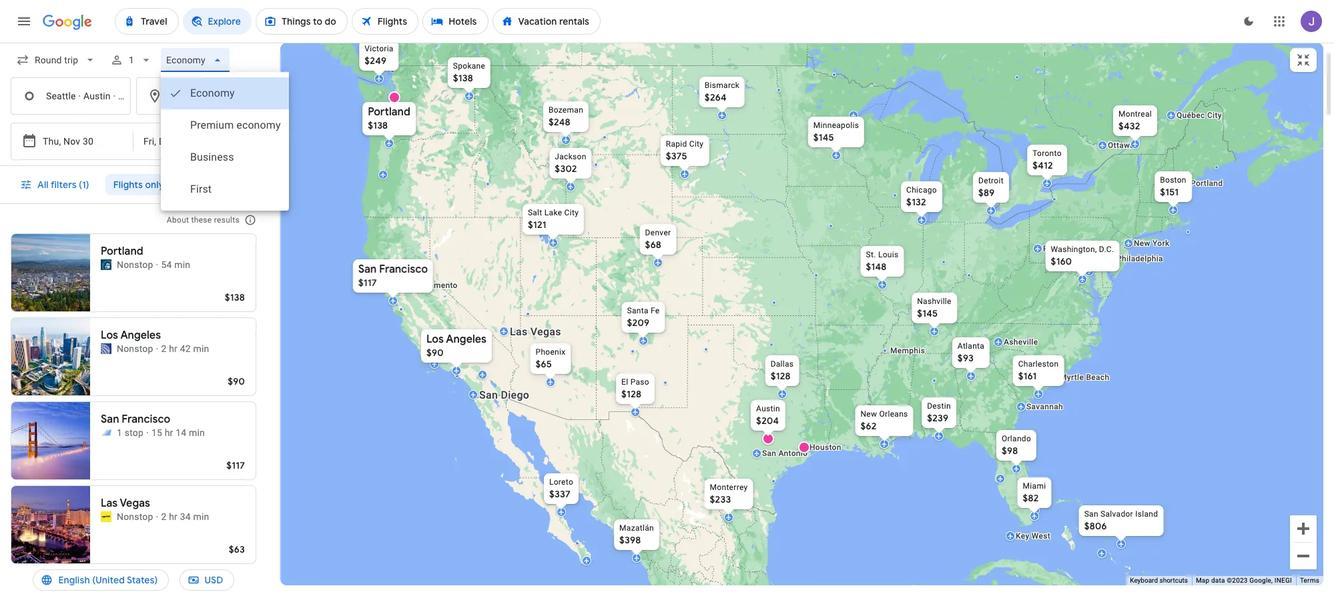 Task type: describe. For each thing, give the bounding box(es) containing it.
min right 54
[[174, 260, 190, 270]]

3 option from the top
[[161, 142, 289, 174]]

monterrey
[[710, 483, 748, 493]]

min for 14
[[189, 428, 205, 439]]

98 US dollars text field
[[1002, 445, 1018, 457]]

about these results image
[[234, 204, 266, 236]]

rapid city $375
[[666, 140, 704, 162]]

2 · from the left
[[113, 90, 116, 101]]

54
[[161, 260, 172, 270]]

loreto
[[549, 478, 573, 487]]

loreto $337
[[549, 478, 573, 501]]

new york
[[1134, 239, 1170, 248]]

151 US dollars text field
[[1160, 186, 1179, 198]]

1 vertical spatial $117
[[226, 460, 245, 472]]

d.c.
[[1099, 245, 1114, 254]]

louis
[[878, 250, 899, 260]]

main menu image
[[16, 13, 32, 29]]

0 horizontal spatial las
[[101, 497, 118, 511]]

dallas $128
[[771, 360, 794, 383]]

miami
[[1023, 482, 1046, 491]]

flights only
[[113, 179, 164, 191]]

filters
[[51, 179, 77, 191]]

1 option from the top
[[161, 77, 289, 110]]

hr for angeles
[[169, 344, 178, 355]]

salt lake city $121
[[528, 208, 579, 231]]

austin inside filters form
[[83, 90, 111, 101]]

spirit image
[[101, 512, 112, 523]]

bismarck
[[705, 81, 740, 90]]

121 US dollars text field
[[528, 219, 546, 231]]

memphis
[[890, 347, 925, 356]]

$151
[[1160, 186, 1179, 198]]

santa
[[627, 306, 649, 316]]

1 horizontal spatial 117 us dollars text field
[[358, 277, 377, 289]]

city for québec city
[[1208, 111, 1222, 120]]

1 for 1 stop
[[117, 428, 122, 439]]

min for 34
[[193, 512, 209, 523]]

90 US dollars text field
[[228, 376, 245, 388]]

miami $82
[[1023, 482, 1046, 505]]

2 vertical spatial $138
[[225, 292, 245, 304]]

14
[[176, 428, 187, 439]]

orlando $98
[[1002, 435, 1031, 457]]

239 US dollars text field
[[927, 413, 949, 425]]

138 US dollars text field
[[368, 120, 388, 132]]

 image for portland
[[156, 258, 159, 272]]

myrtle
[[1060, 373, 1084, 383]]

stops button
[[192, 174, 248, 196]]

$161
[[1018, 371, 1037, 383]]

$89
[[979, 187, 995, 199]]

2 hr 42 min
[[161, 344, 209, 355]]

salt
[[528, 208, 542, 218]]

change appearance image
[[1233, 5, 1265, 37]]

mazatlán
[[619, 524, 654, 533]]

337 US dollars text field
[[549, 489, 570, 501]]

1 vertical spatial diego
[[122, 582, 152, 595]]

160 US dollars text field
[[1051, 256, 1072, 268]]

only
[[145, 179, 164, 191]]

loading results progress bar
[[0, 43, 1335, 45]]

$128 inside el paso $128
[[621, 389, 642, 401]]

1 · from the left
[[78, 90, 81, 101]]

min for 42
[[193, 344, 209, 355]]

minneapolis $145
[[813, 121, 859, 144]]

hr for vegas
[[169, 512, 178, 523]]

washington, d.c. $160
[[1051, 245, 1114, 268]]

93 US dollars text field
[[958, 353, 974, 365]]

2 for las vegas
[[161, 512, 167, 523]]

pittsburgh
[[1043, 244, 1083, 254]]

data
[[1212, 578, 1226, 585]]

english
[[58, 575, 90, 587]]

82 US dollars text field
[[1023, 493, 1039, 505]]

stops
[[200, 179, 225, 191]]

salvador
[[1101, 510, 1133, 519]]

sacramento
[[412, 281, 458, 290]]

key west
[[1016, 532, 1051, 542]]

34
[[180, 512, 191, 523]]

keyboard shortcuts button
[[1131, 577, 1188, 586]]

chicago
[[906, 186, 937, 195]]

nonstop for los angeles
[[117, 344, 153, 355]]

los angeles $90
[[426, 333, 486, 359]]

62 US dollars text field
[[861, 421, 877, 433]]

$90 inside los angeles $90
[[426, 347, 443, 359]]

15 hr 14 min
[[151, 428, 205, 439]]

clear travel mode image
[[160, 169, 192, 201]]

$398
[[619, 535, 641, 547]]

los for los angeles $90
[[426, 333, 444, 347]]

145 US dollars text field
[[813, 132, 834, 144]]

0 horizontal spatial vegas
[[120, 497, 150, 511]]

usd
[[205, 575, 223, 587]]

beach
[[1086, 373, 1110, 383]]

city for rapid city $375
[[689, 140, 704, 149]]

bismarck $264
[[705, 81, 740, 103]]

google,
[[1250, 578, 1273, 585]]

3 · from the left
[[157, 90, 160, 101]]

$121
[[528, 219, 546, 231]]

$233
[[710, 494, 731, 506]]

new for new orleans $62
[[861, 410, 877, 419]]

english (united states)
[[58, 575, 158, 587]]

204 US dollars text field
[[756, 415, 779, 427]]

$145 for minneapolis $145
[[813, 132, 834, 144]]

angeles for los angeles
[[120, 329, 161, 343]]

alaska image
[[101, 260, 112, 270]]

1 stop
[[117, 428, 144, 439]]

1 vertical spatial hr
[[165, 428, 173, 439]]

$249
[[364, 55, 386, 67]]

boston $151
[[1160, 176, 1187, 198]]

portland $138
[[368, 105, 410, 132]]

las inside map region
[[510, 326, 527, 339]]

phoenix
[[536, 348, 566, 357]]

$209
[[627, 317, 649, 329]]

68 US dollars text field
[[645, 239, 661, 251]]

chicago $132
[[906, 186, 937, 208]]

mazatlán $398
[[619, 524, 654, 547]]

houston inside map region
[[810, 443, 841, 453]]

austin $204
[[756, 405, 780, 427]]

boston
[[1160, 176, 1187, 185]]

375 US dollars text field
[[666, 150, 687, 162]]

$337
[[549, 489, 570, 501]]

filters form
[[0, 43, 289, 211]]

nashville
[[917, 297, 952, 306]]

$138 for portland
[[368, 120, 388, 132]]

toronto
[[1033, 149, 1062, 158]]

shortcuts
[[1160, 578, 1188, 585]]

spokane $138
[[453, 61, 485, 84]]

$93
[[958, 353, 974, 365]]

results
[[214, 216, 240, 225]]

bozeman
[[548, 105, 583, 115]]

all filters (1) button
[[12, 169, 100, 201]]

264 US dollars text field
[[705, 91, 727, 103]]



Task type: locate. For each thing, give the bounding box(es) containing it.
flights only button
[[105, 169, 187, 201]]

2 for los angeles
[[161, 344, 167, 355]]

0 horizontal spatial los
[[101, 329, 118, 343]]

0 vertical spatial $138
[[453, 72, 473, 84]]

0 horizontal spatial angeles
[[120, 329, 161, 343]]

los up united icon
[[101, 329, 118, 343]]

new up philadelphia
[[1134, 239, 1151, 248]]

nonstop right alaska icon
[[117, 260, 153, 270]]

1 horizontal spatial 1
[[129, 55, 134, 65]]

1 nonstop from the top
[[117, 260, 153, 270]]

hr left '42'
[[169, 344, 178, 355]]

0 vertical spatial 138 us dollars text field
[[453, 72, 473, 84]]

$138 inside spokane $138
[[453, 72, 473, 84]]

myrtle beach
[[1060, 373, 1110, 383]]

0 vertical spatial las
[[510, 326, 527, 339]]

2 horizontal spatial city
[[1208, 111, 1222, 120]]

2 option from the top
[[161, 110, 289, 142]]

1 horizontal spatial diego
[[501, 389, 529, 402]]

$117
[[358, 277, 377, 289], [226, 460, 245, 472]]

francisco inside the san francisco $117
[[379, 263, 428, 276]]

$117 inside the san francisco $117
[[358, 277, 377, 289]]

select your preferred seating class. list box
[[161, 72, 289, 211]]

145 US dollars text field
[[917, 308, 938, 320]]

min right '14'
[[189, 428, 205, 439]]

portland right boston $151
[[1191, 179, 1223, 188]]

1 horizontal spatial $90
[[426, 347, 443, 359]]

 image left 54
[[156, 258, 159, 272]]

0 horizontal spatial 1
[[117, 428, 122, 439]]

0 horizontal spatial ·
[[78, 90, 81, 101]]

nonstop down "los angeles"
[[117, 344, 153, 355]]

victoria $249
[[364, 44, 393, 67]]

302 US dollars text field
[[555, 163, 577, 175]]

seattle · austin · houston ·
[[46, 90, 162, 101]]

dallas
[[771, 360, 794, 369]]

0 horizontal spatial $90
[[228, 376, 245, 388]]

all
[[37, 179, 49, 191]]

0 horizontal spatial $138
[[225, 292, 245, 304]]

1 vertical spatial francisco
[[122, 413, 170, 427]]

destin
[[927, 402, 951, 411]]

san inside san salvador island $806
[[1084, 510, 1099, 519]]

orlando
[[1002, 435, 1031, 444]]

1  image from the top
[[156, 258, 159, 272]]

0 horizontal spatial francisco
[[122, 413, 170, 427]]

0 vertical spatial $117
[[358, 277, 377, 289]]

0 vertical spatial $90
[[426, 347, 443, 359]]

los up 90 us dollars text field
[[426, 333, 444, 347]]

128 US dollars text field
[[771, 371, 791, 383]]

keyboard shortcuts
[[1131, 578, 1188, 585]]

 image for las vegas
[[156, 511, 159, 524]]

san inside the san francisco $117
[[358, 263, 377, 276]]

1 vertical spatial 1
[[117, 428, 122, 439]]

0 vertical spatial diego
[[501, 389, 529, 402]]

1 vertical spatial las
[[101, 497, 118, 511]]

austin inside map region
[[756, 405, 780, 414]]

1 vertical spatial nonstop
[[117, 344, 153, 355]]

0 vertical spatial austin
[[83, 90, 111, 101]]

hr left the 34
[[169, 512, 178, 523]]

0 horizontal spatial austin
[[83, 90, 111, 101]]

city right the rapid
[[689, 140, 704, 149]]

15
[[151, 428, 162, 439]]

0 vertical spatial  image
[[156, 258, 159, 272]]

(1)
[[79, 179, 89, 191]]

$806
[[1084, 521, 1107, 533]]

132 US dollars text field
[[906, 196, 926, 208]]

$204
[[756, 415, 779, 427]]

destin $239
[[927, 402, 951, 425]]

2 vertical spatial portland
[[101, 245, 143, 258]]

1 vertical spatial $90
[[228, 376, 245, 388]]

90 US dollars text field
[[426, 347, 443, 359]]

francisco
[[379, 263, 428, 276], [122, 413, 170, 427]]

1 horizontal spatial $145
[[917, 308, 938, 320]]

austin
[[83, 90, 111, 101], [756, 405, 780, 414]]

$412
[[1033, 160, 1053, 172]]

francisco for san francisco $117
[[379, 263, 428, 276]]

63 US dollars text field
[[229, 544, 245, 556]]

1 vertical spatial $138
[[368, 120, 388, 132]]

angeles inside los angeles $90
[[446, 333, 486, 347]]

$145 down minneapolis at top right
[[813, 132, 834, 144]]

nonstop for las vegas
[[117, 512, 153, 523]]

1 up seattle · austin · houston ·
[[129, 55, 134, 65]]

austin right seattle
[[83, 90, 111, 101]]

1 horizontal spatial city
[[689, 140, 704, 149]]

65 US dollars text field
[[536, 359, 552, 371]]

0 vertical spatial hr
[[169, 344, 178, 355]]

1 horizontal spatial houston
[[810, 443, 841, 453]]

portland up $138 text field
[[368, 105, 410, 119]]

2 horizontal spatial portland
[[1191, 179, 1223, 188]]

0 horizontal spatial diego
[[122, 582, 152, 595]]

Return text field
[[144, 124, 210, 160]]

42
[[180, 344, 191, 355]]

117 US dollars text field
[[358, 277, 377, 289], [226, 460, 245, 472]]

frontier and spirit image
[[101, 428, 112, 439]]

0 horizontal spatial $145
[[813, 132, 834, 144]]

1 horizontal spatial los
[[426, 333, 444, 347]]

las vegas up spirit image
[[101, 497, 150, 511]]

233 US dollars text field
[[710, 494, 731, 506]]

$128 inside "dallas $128"
[[771, 371, 791, 383]]

washington,
[[1051, 245, 1097, 254]]

map region
[[202, 0, 1335, 597]]

1 horizontal spatial las
[[510, 326, 527, 339]]

2 left the 34
[[161, 512, 167, 523]]

vegas inside map region
[[530, 326, 561, 339]]

248 US dollars text field
[[548, 116, 570, 128]]

city right lake
[[564, 208, 579, 218]]

nonstop for portland
[[117, 260, 153, 270]]

1 horizontal spatial new
[[1134, 239, 1151, 248]]

québec city
[[1177, 111, 1222, 120]]

$248
[[548, 116, 570, 128]]

las vegas up phoenix in the bottom left of the page
[[510, 326, 561, 339]]

·
[[78, 90, 81, 101], [113, 90, 116, 101], [157, 90, 160, 101]]

francisco for san francisco
[[122, 413, 170, 427]]

houston inside filters form
[[118, 90, 155, 101]]

las up spirit image
[[101, 497, 118, 511]]

st. louis $148
[[866, 250, 899, 273]]

victoria
[[364, 44, 393, 53]]

$264
[[705, 91, 727, 103]]

1 horizontal spatial francisco
[[379, 263, 428, 276]]

$90
[[426, 347, 443, 359], [228, 376, 245, 388]]

1 vertical spatial vegas
[[120, 497, 150, 511]]

new orleans $62
[[861, 410, 908, 433]]

new for new york
[[1134, 239, 1151, 248]]

0 vertical spatial 2
[[161, 344, 167, 355]]

los inside los angeles $90
[[426, 333, 444, 347]]

0 vertical spatial vegas
[[530, 326, 561, 339]]

0 vertical spatial 117 us dollars text field
[[358, 277, 377, 289]]

148 US dollars text field
[[866, 261, 887, 273]]

1 vertical spatial $145
[[917, 308, 938, 320]]

None field
[[11, 48, 102, 72], [161, 48, 230, 72], [11, 48, 102, 72], [161, 48, 230, 72]]

hr
[[169, 344, 178, 355], [165, 428, 173, 439], [169, 512, 178, 523]]

$82
[[1023, 493, 1039, 505]]

1 vertical spatial 138 us dollars text field
[[225, 292, 245, 304]]

1 horizontal spatial austin
[[756, 405, 780, 414]]

0 vertical spatial portland
[[368, 105, 410, 119]]

1 for 1
[[129, 55, 134, 65]]

angeles for los angeles $90
[[446, 333, 486, 347]]

2 2 from the top
[[161, 512, 167, 523]]

0 horizontal spatial 138 us dollars text field
[[225, 292, 245, 304]]

san diego inside map region
[[479, 389, 529, 402]]

$132
[[906, 196, 926, 208]]

1 vertical spatial new
[[861, 410, 877, 419]]

0 horizontal spatial san diego
[[101, 582, 152, 595]]

none text field inside filters form
[[11, 77, 131, 115]]

1 vertical spatial san diego
[[101, 582, 152, 595]]

1 vertical spatial  image
[[156, 511, 159, 524]]

1 horizontal spatial ·
[[113, 90, 116, 101]]

2  image from the top
[[156, 511, 159, 524]]

these
[[191, 216, 212, 225]]

$239
[[927, 413, 949, 425]]

1 vertical spatial 2
[[161, 512, 167, 523]]

1 horizontal spatial 138 us dollars text field
[[453, 72, 473, 84]]

1 horizontal spatial san diego
[[479, 389, 529, 402]]

$128 down dallas
[[771, 371, 791, 383]]

0 vertical spatial new
[[1134, 239, 1151, 248]]

1 horizontal spatial $128
[[771, 371, 791, 383]]

398 US dollars text field
[[619, 535, 641, 547]]

min right '42'
[[193, 344, 209, 355]]

usd button
[[179, 565, 234, 597]]

nonstop
[[117, 260, 153, 270], [117, 344, 153, 355], [117, 512, 153, 523]]

 image left 2 hr 34 min at the bottom left of page
[[156, 511, 159, 524]]

0 vertical spatial san diego
[[479, 389, 529, 402]]

bozeman $248
[[548, 105, 583, 128]]

city inside rapid city $375
[[689, 140, 704, 149]]

charleston $161
[[1018, 360, 1059, 383]]

inegi
[[1275, 578, 1293, 585]]

0 vertical spatial las vegas
[[510, 326, 561, 339]]

francisco up 15
[[122, 413, 170, 427]]

los for los angeles
[[101, 329, 118, 343]]

view smaller map image
[[1296, 52, 1312, 68]]

 image
[[156, 258, 159, 272], [156, 511, 159, 524]]

terms link
[[1301, 578, 1320, 585]]

0 horizontal spatial city
[[564, 208, 579, 218]]

paso
[[630, 378, 649, 387]]

1 horizontal spatial las vegas
[[510, 326, 561, 339]]

flights
[[113, 179, 143, 191]]

1 inside 1 popup button
[[129, 55, 134, 65]]

0 vertical spatial $145
[[813, 132, 834, 144]]

nashville $145
[[917, 297, 952, 320]]

san salvador island $806
[[1084, 510, 1158, 533]]

0 vertical spatial 1
[[129, 55, 134, 65]]

houston down 1 popup button
[[118, 90, 155, 101]]

asheville
[[1004, 338, 1038, 347]]

city inside salt lake city $121
[[564, 208, 579, 218]]

stop
[[125, 428, 144, 439]]

 image
[[156, 343, 159, 356]]

None text field
[[11, 77, 131, 115]]

jackson $302
[[555, 152, 586, 175]]

$160
[[1051, 256, 1072, 268]]

1 horizontal spatial vegas
[[530, 326, 561, 339]]

249 US dollars text field
[[364, 55, 386, 67]]

2 left '42'
[[161, 344, 167, 355]]

lake
[[544, 208, 562, 218]]

1 right frontier and spirit image
[[117, 428, 122, 439]]

$63
[[229, 544, 245, 556]]

0 horizontal spatial new
[[861, 410, 877, 419]]

0 vertical spatial city
[[1208, 111, 1222, 120]]

0 horizontal spatial 117 us dollars text field
[[226, 460, 245, 472]]

1 horizontal spatial $138
[[368, 120, 388, 132]]

montreal
[[1119, 110, 1152, 119]]

about
[[167, 216, 189, 225]]

houston right antonio
[[810, 443, 841, 453]]

4 option from the top
[[161, 174, 289, 206]]

0 vertical spatial francisco
[[379, 263, 428, 276]]

89 US dollars text field
[[979, 187, 995, 199]]

$138
[[453, 72, 473, 84], [368, 120, 388, 132], [225, 292, 245, 304]]

portland up alaska icon
[[101, 245, 143, 258]]

128 US dollars text field
[[621, 389, 642, 401]]

1 2 from the top
[[161, 344, 167, 355]]

$145 inside minneapolis $145
[[813, 132, 834, 144]]

3 nonstop from the top
[[117, 512, 153, 523]]

Departure text field
[[43, 124, 104, 160]]

las vegas inside map region
[[510, 326, 561, 339]]

los angeles
[[101, 329, 161, 343]]

new inside 'new orleans $62'
[[861, 410, 877, 419]]

1 horizontal spatial portland
[[368, 105, 410, 119]]

1 vertical spatial las vegas
[[101, 497, 150, 511]]

2 horizontal spatial ·
[[157, 90, 160, 101]]

las right los angeles $90
[[510, 326, 527, 339]]

(united
[[92, 575, 125, 587]]

$145 down nashville
[[917, 308, 938, 320]]

0 vertical spatial $128
[[771, 371, 791, 383]]

0 horizontal spatial $117
[[226, 460, 245, 472]]

$145 for nashville $145
[[917, 308, 938, 320]]

$128 down el
[[621, 389, 642, 401]]

1 vertical spatial houston
[[810, 443, 841, 453]]

432 US dollars text field
[[1119, 120, 1141, 132]]

1 vertical spatial $128
[[621, 389, 642, 401]]

$145 inside nashville $145
[[917, 308, 938, 320]]

orleans
[[879, 410, 908, 419]]

san francisco $117
[[358, 263, 428, 289]]

map data ©2023 google, inegi
[[1196, 578, 1293, 585]]

$302
[[555, 163, 577, 175]]

québec
[[1177, 111, 1205, 120]]

412 US dollars text field
[[1033, 160, 1053, 172]]

united image
[[101, 344, 112, 355]]

hr right 15
[[165, 428, 173, 439]]

ottawa
[[1108, 141, 1135, 150]]

2 vertical spatial nonstop
[[117, 512, 153, 523]]

2 vertical spatial city
[[564, 208, 579, 218]]

new up '62 us dollars' text box
[[861, 410, 877, 419]]

2 nonstop from the top
[[117, 344, 153, 355]]

0 vertical spatial houston
[[118, 90, 155, 101]]

0 horizontal spatial $128
[[621, 389, 642, 401]]

0 vertical spatial nonstop
[[117, 260, 153, 270]]

0 horizontal spatial las vegas
[[101, 497, 150, 511]]

option
[[161, 77, 289, 110], [161, 110, 289, 142], [161, 142, 289, 174], [161, 174, 289, 206]]

diego inside map region
[[501, 389, 529, 402]]

2 hr 34 min
[[161, 512, 209, 523]]

806 US dollars text field
[[1084, 521, 1107, 533]]

nonstop right spirit image
[[117, 512, 153, 523]]

$375
[[666, 150, 687, 162]]

©2023
[[1227, 578, 1248, 585]]

1 horizontal spatial $117
[[358, 277, 377, 289]]

$138 inside portland $138
[[368, 120, 388, 132]]

209 US dollars text field
[[627, 317, 649, 329]]

$138 for spokane
[[453, 72, 473, 84]]

city right the québec
[[1208, 111, 1222, 120]]

161 US dollars text field
[[1018, 371, 1037, 383]]

2 vertical spatial hr
[[169, 512, 178, 523]]

francisco up sacramento
[[379, 263, 428, 276]]

1 vertical spatial austin
[[756, 405, 780, 414]]

jackson
[[555, 152, 586, 162]]

1 horizontal spatial angeles
[[446, 333, 486, 347]]

2 horizontal spatial $138
[[453, 72, 473, 84]]

toronto $412
[[1033, 149, 1062, 172]]

austin up the $204
[[756, 405, 780, 414]]

$128
[[771, 371, 791, 383], [621, 389, 642, 401]]

1 vertical spatial portland
[[1191, 179, 1223, 188]]

min right the 34
[[193, 512, 209, 523]]

1 vertical spatial 117 us dollars text field
[[226, 460, 245, 472]]

1 vertical spatial city
[[689, 140, 704, 149]]

0 horizontal spatial portland
[[101, 245, 143, 258]]

138 US dollars text field
[[453, 72, 473, 84], [225, 292, 245, 304]]

0 horizontal spatial houston
[[118, 90, 155, 101]]

54 min
[[161, 260, 190, 270]]

about these results
[[167, 216, 240, 225]]



Task type: vqa. For each thing, say whether or not it's contained in the screenshot.
St
no



